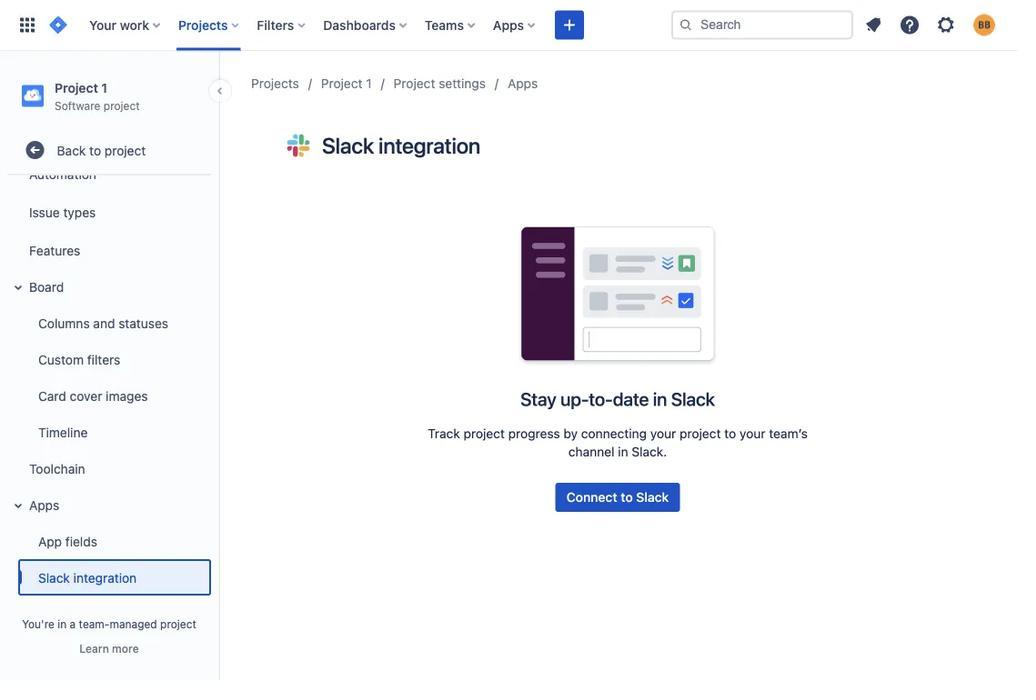 Task type: locate. For each thing, give the bounding box(es) containing it.
project
[[321, 76, 363, 91], [394, 76, 436, 91], [55, 80, 98, 95]]

slack
[[38, 571, 70, 586]]

0 vertical spatial project
[[104, 99, 140, 112]]

apps
[[493, 17, 524, 32], [508, 76, 538, 91], [29, 498, 59, 513]]

learn more
[[79, 643, 139, 656]]

settings
[[439, 76, 486, 91]]

apps down apps dropdown button
[[508, 76, 538, 91]]

apps button
[[7, 487, 211, 524]]

timeline link
[[18, 414, 211, 451]]

columns and statuses
[[38, 316, 168, 331]]

apps right the teams dropdown button
[[493, 17, 524, 32]]

custom filters
[[38, 352, 120, 367]]

integration
[[73, 571, 137, 586]]

2 horizontal spatial project
[[394, 76, 436, 91]]

2 vertical spatial apps
[[29, 498, 59, 513]]

learn more button
[[79, 642, 139, 656]]

apps for apps link
[[508, 76, 538, 91]]

banner
[[0, 0, 1018, 51]]

project down primary element
[[321, 76, 363, 91]]

back to project
[[57, 143, 146, 158]]

project
[[104, 99, 140, 112], [105, 143, 146, 158], [160, 618, 197, 631]]

1 inside project 1 software project
[[101, 80, 107, 95]]

2 vertical spatial project
[[160, 618, 197, 631]]

dashboards
[[323, 17, 396, 32]]

projects down filters
[[251, 76, 299, 91]]

board button
[[7, 269, 211, 305]]

apps up app
[[29, 498, 59, 513]]

project settings link
[[394, 73, 486, 95]]

projects inside popup button
[[178, 17, 228, 32]]

1 up back to project
[[101, 80, 107, 95]]

back to project link
[[7, 132, 211, 169]]

project right managed on the bottom left of page
[[160, 618, 197, 631]]

1 horizontal spatial 1
[[366, 76, 372, 91]]

apps button
[[488, 10, 543, 40]]

1 horizontal spatial projects
[[251, 76, 299, 91]]

appswitcher icon image
[[16, 14, 38, 36]]

filters button
[[252, 10, 313, 40]]

to
[[89, 143, 101, 158]]

0 horizontal spatial project
[[55, 80, 98, 95]]

project inside project 1 software project
[[55, 80, 98, 95]]

1 for project 1 software project
[[101, 80, 107, 95]]

board
[[29, 279, 64, 294]]

0 vertical spatial apps
[[493, 17, 524, 32]]

projects
[[178, 17, 228, 32], [251, 76, 299, 91]]

project for project 1
[[321, 76, 363, 91]]

1 horizontal spatial project
[[321, 76, 363, 91]]

1
[[366, 76, 372, 91], [101, 80, 107, 95]]

apps inside dropdown button
[[493, 17, 524, 32]]

project for project settings
[[394, 76, 436, 91]]

project up software
[[55, 80, 98, 95]]

learn
[[79, 643, 109, 656]]

1 vertical spatial projects
[[251, 76, 299, 91]]

projects right work
[[178, 17, 228, 32]]

teams
[[425, 17, 464, 32]]

card
[[38, 389, 66, 404]]

apps for apps dropdown button
[[493, 17, 524, 32]]

images
[[106, 389, 148, 404]]

0 horizontal spatial 1
[[101, 80, 107, 95]]

your profile and settings image
[[974, 14, 996, 36]]

fields
[[65, 534, 97, 549]]

1 vertical spatial apps
[[508, 76, 538, 91]]

software
[[55, 99, 101, 112]]

search image
[[679, 18, 694, 32]]

projects for the projects popup button
[[178, 17, 228, 32]]

timeline
[[38, 425, 88, 440]]

project left settings
[[394, 76, 436, 91]]

project inside project 1 software project
[[104, 99, 140, 112]]

filters
[[257, 17, 294, 32]]

project right to
[[105, 143, 146, 158]]

team-
[[79, 618, 110, 631]]

card cover images
[[38, 389, 148, 404]]

expand image
[[7, 277, 29, 299]]

0 horizontal spatial projects
[[178, 17, 228, 32]]

1 vertical spatial project
[[105, 143, 146, 158]]

you're in a team-managed project
[[22, 618, 197, 631]]

jira software image
[[47, 14, 69, 36], [47, 14, 69, 36]]

your
[[89, 17, 117, 32]]

0 vertical spatial projects
[[178, 17, 228, 32]]

settings image
[[936, 14, 958, 36]]

project 1 software project
[[55, 80, 140, 112]]

1 down dashboards "dropdown button"
[[366, 76, 372, 91]]

project right software
[[104, 99, 140, 112]]

project 1
[[321, 76, 372, 91]]

group
[[4, 41, 211, 602]]



Task type: vqa. For each thing, say whether or not it's contained in the screenshot.
topmost Perform
no



Task type: describe. For each thing, give the bounding box(es) containing it.
and
[[93, 316, 115, 331]]

custom
[[38, 352, 84, 367]]

banner containing your work
[[0, 0, 1018, 51]]

1 for project 1
[[366, 76, 372, 91]]

notifications image
[[863, 14, 885, 36]]

projects button
[[173, 10, 246, 40]]

teams button
[[420, 10, 482, 40]]

issue types link
[[7, 192, 211, 232]]

automation link
[[7, 156, 211, 192]]

projects for projects link
[[251, 76, 299, 91]]

filters
[[87, 352, 120, 367]]

create image
[[559, 14, 581, 36]]

apps inside button
[[29, 498, 59, 513]]

in
[[58, 618, 67, 631]]

work
[[120, 17, 149, 32]]

custom filters link
[[18, 342, 211, 378]]

card cover images link
[[18, 378, 211, 414]]

dashboards button
[[318, 10, 414, 40]]

your work button
[[84, 10, 168, 40]]

project 1 link
[[321, 73, 372, 95]]

a
[[70, 618, 76, 631]]

columns and statuses link
[[18, 305, 211, 342]]

slack integration link
[[18, 560, 211, 597]]

projects link
[[251, 73, 299, 95]]

toolchain
[[29, 461, 85, 476]]

types
[[63, 205, 96, 220]]

issue types
[[29, 205, 96, 220]]

features
[[29, 243, 80, 258]]

issue
[[29, 205, 60, 220]]

app fields
[[38, 534, 97, 549]]

features link
[[7, 232, 211, 269]]

statuses
[[119, 316, 168, 331]]

toolchain link
[[7, 451, 211, 487]]

app fields link
[[18, 524, 211, 560]]

project settings
[[394, 76, 486, 91]]

expand image
[[7, 495, 29, 517]]

columns
[[38, 316, 90, 331]]

app
[[38, 534, 62, 549]]

apps link
[[508, 73, 538, 95]]

your work
[[89, 17, 149, 32]]

back
[[57, 143, 86, 158]]

help image
[[900, 14, 921, 36]]

cover
[[70, 389, 102, 404]]

Search field
[[672, 10, 854, 40]]

primary element
[[11, 0, 672, 51]]

you're
[[22, 618, 55, 631]]

group containing automation
[[4, 41, 211, 602]]

slack integration
[[38, 571, 137, 586]]

more
[[112, 643, 139, 656]]

managed
[[110, 618, 157, 631]]

automation
[[29, 166, 96, 181]]



